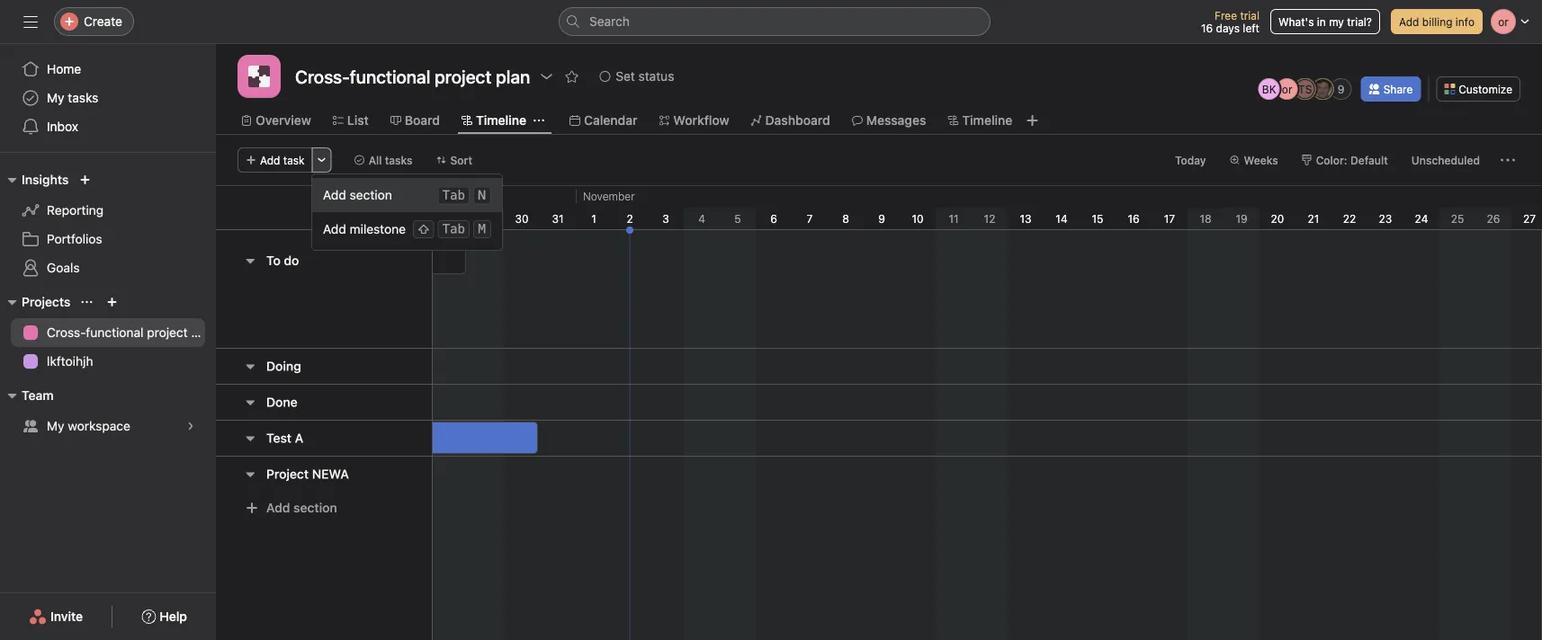 Task type: locate. For each thing, give the bounding box(es) containing it.
0 vertical spatial my
[[47, 90, 64, 105]]

24 right 23
[[1415, 212, 1429, 225]]

unscheduled
[[1412, 154, 1481, 167]]

overview
[[256, 113, 311, 128]]

1 vertical spatial tasks
[[385, 154, 413, 167]]

0 horizontal spatial 27
[[408, 212, 420, 225]]

tab left "m"
[[443, 222, 465, 237]]

unscheduled button
[[1404, 148, 1489, 173]]

1 vertical spatial functional
[[86, 325, 144, 340]]

my workspace
[[47, 419, 130, 434]]

create
[[84, 14, 122, 29]]

1 horizontal spatial tasks
[[385, 154, 413, 167]]

plan
[[191, 325, 216, 340]]

functional up lkftoihjh link at the left bottom of the page
[[86, 325, 144, 340]]

11
[[949, 212, 959, 225]]

18
[[1200, 212, 1212, 225]]

25 down unscheduled
[[1452, 212, 1465, 225]]

add down project
[[266, 501, 290, 516]]

2 26 from the left
[[1487, 212, 1501, 225]]

my up inbox
[[47, 90, 64, 105]]

calendar link
[[570, 111, 638, 131]]

2 25 from the left
[[1452, 212, 1465, 225]]

section up add milestone
[[350, 188, 392, 203]]

in
[[1318, 15, 1327, 28]]

25
[[335, 212, 349, 225], [1452, 212, 1465, 225]]

all
[[369, 154, 382, 167]]

project
[[266, 467, 309, 482]]

search
[[590, 14, 630, 29]]

hide sidebar image
[[23, 14, 38, 29]]

15
[[1092, 212, 1104, 225]]

10
[[912, 212, 924, 225]]

my for my workspace
[[47, 419, 64, 434]]

24 left add milestone
[[299, 212, 313, 225]]

color: default button
[[1294, 148, 1397, 173]]

1
[[592, 212, 597, 225]]

global element
[[0, 44, 216, 152]]

0 horizontal spatial timeline
[[476, 113, 527, 128]]

insights
[[22, 172, 69, 187]]

1 vertical spatial my
[[47, 419, 64, 434]]

1 horizontal spatial timeline link
[[948, 111, 1013, 131]]

17
[[1165, 212, 1176, 225]]

2 my from the top
[[47, 419, 64, 434]]

tasks down home
[[68, 90, 98, 105]]

0 horizontal spatial cross-
[[47, 325, 86, 340]]

functional for project
[[86, 325, 144, 340]]

menu item
[[312, 178, 502, 212]]

0 horizontal spatial section
[[294, 501, 337, 516]]

see details, my workspace image
[[185, 421, 196, 432]]

1 vertical spatial 9
[[879, 212, 886, 225]]

add
[[1400, 15, 1420, 28], [260, 154, 280, 167], [323, 188, 346, 203], [323, 222, 346, 237], [266, 501, 290, 516]]

home
[[47, 62, 81, 77]]

search list box
[[559, 7, 991, 36]]

1 my from the top
[[47, 90, 64, 105]]

4
[[699, 212, 706, 225]]

section inside button
[[294, 501, 337, 516]]

section down project newa button on the left bottom
[[294, 501, 337, 516]]

16 right 15
[[1128, 212, 1140, 225]]

more actions image
[[1501, 153, 1516, 167], [317, 155, 327, 166]]

set status button
[[592, 64, 683, 89]]

collapse task list for the section done image
[[243, 396, 257, 410]]

status
[[639, 69, 675, 84]]

days
[[1217, 22, 1240, 34]]

share
[[1384, 83, 1413, 95]]

project plan
[[435, 66, 530, 87]]

0 horizontal spatial timeline link
[[462, 111, 527, 131]]

add up add milestone
[[323, 188, 346, 203]]

my
[[47, 90, 64, 105], [47, 419, 64, 434]]

reporting link
[[11, 196, 205, 225]]

1 vertical spatial section
[[294, 501, 337, 516]]

my
[[1330, 15, 1345, 28]]

customize
[[1459, 83, 1513, 95]]

add section up add milestone
[[323, 188, 392, 203]]

tasks inside my tasks link
[[68, 90, 98, 105]]

2 24 from the left
[[1415, 212, 1429, 225]]

sort
[[451, 154, 473, 167]]

cross- inside projects element
[[47, 325, 86, 340]]

14
[[1056, 212, 1068, 225]]

collapse task list for the section doing image
[[243, 360, 257, 374]]

timeline link left 'tab actions' icon
[[462, 111, 527, 131]]

9 left 10
[[879, 212, 886, 225]]

1 vertical spatial add section
[[266, 501, 337, 516]]

0 vertical spatial 9
[[1338, 83, 1345, 95]]

1 vertical spatial tab
[[443, 222, 465, 237]]

weeks
[[1244, 154, 1279, 167]]

26 left '⇧'
[[371, 212, 385, 225]]

0 horizontal spatial tasks
[[68, 90, 98, 105]]

tasks inside all tasks dropdown button
[[385, 154, 413, 167]]

create button
[[54, 7, 134, 36]]

tasks right all
[[385, 154, 413, 167]]

25 left milestone
[[335, 212, 349, 225]]

today button
[[1167, 148, 1215, 173]]

1 horizontal spatial 27
[[1524, 212, 1536, 225]]

what's in my trial?
[[1279, 15, 1373, 28]]

timeline
[[476, 113, 527, 128], [963, 113, 1013, 128]]

0 horizontal spatial more actions image
[[317, 155, 327, 166]]

0 horizontal spatial 26
[[371, 212, 385, 225]]

1 horizontal spatial timeline
[[963, 113, 1013, 128]]

16 inside free trial 16 days left
[[1202, 22, 1214, 34]]

timeline left add tab icon at the top right of page
[[963, 113, 1013, 128]]

functional inside projects element
[[86, 325, 144, 340]]

cross-functional project plan
[[295, 66, 530, 87]]

ja
[[1318, 83, 1330, 95]]

1 24 from the left
[[299, 212, 313, 225]]

tasks
[[68, 90, 98, 105], [385, 154, 413, 167]]

tab up 28
[[443, 188, 465, 203]]

my inside teams element
[[47, 419, 64, 434]]

list
[[347, 113, 369, 128]]

free
[[1215, 9, 1238, 22]]

insights button
[[0, 169, 69, 191]]

menu item containing add section
[[312, 178, 502, 212]]

1 vertical spatial cross-
[[47, 325, 86, 340]]

9 right ja on the top right
[[1338, 83, 1345, 95]]

24
[[299, 212, 313, 225], [1415, 212, 1429, 225]]

0 vertical spatial cross-
[[295, 66, 350, 87]]

add left the task
[[260, 154, 280, 167]]

trial
[[1241, 9, 1260, 22]]

functional up board link
[[350, 66, 431, 87]]

teams element
[[0, 380, 216, 445]]

add billing info
[[1400, 15, 1475, 28]]

add section
[[323, 188, 392, 203], [266, 501, 337, 516]]

my inside global element
[[47, 90, 64, 105]]

add left billing
[[1400, 15, 1420, 28]]

16
[[1202, 22, 1214, 34], [1128, 212, 1140, 225]]

tasks for my tasks
[[68, 90, 98, 105]]

0 vertical spatial tab
[[443, 188, 465, 203]]

0 horizontal spatial functional
[[86, 325, 144, 340]]

0 vertical spatial functional
[[350, 66, 431, 87]]

0 vertical spatial tasks
[[68, 90, 98, 105]]

my for my tasks
[[47, 90, 64, 105]]

0 horizontal spatial 25
[[335, 212, 349, 225]]

add section inside button
[[266, 501, 337, 516]]

share button
[[1362, 77, 1421, 102]]

show options image
[[539, 69, 554, 84]]

1 horizontal spatial 16
[[1202, 22, 1214, 34]]

more actions image right the task
[[317, 155, 327, 166]]

board link
[[390, 111, 440, 131]]

left
[[1243, 22, 1260, 34]]

0 vertical spatial add section
[[323, 188, 392, 203]]

1 horizontal spatial 25
[[1452, 212, 1465, 225]]

0 horizontal spatial 16
[[1128, 212, 1140, 225]]

cross- up list link
[[295, 66, 350, 87]]

section
[[350, 188, 392, 203], [294, 501, 337, 516]]

timeline link left add tab icon at the top right of page
[[948, 111, 1013, 131]]

or
[[1282, 83, 1293, 95]]

invite
[[50, 610, 83, 625]]

1 horizontal spatial 24
[[1415, 212, 1429, 225]]

cross- for cross-functional project plan
[[295, 66, 350, 87]]

billing
[[1423, 15, 1453, 28]]

19
[[1236, 212, 1248, 225]]

add to starred image
[[565, 69, 579, 84]]

cross- for cross-functional project plan
[[47, 325, 86, 340]]

0 vertical spatial 16
[[1202, 22, 1214, 34]]

cross- up lkftoihjh
[[47, 325, 86, 340]]

my workspace link
[[11, 412, 205, 441]]

more actions image right unscheduled dropdown button
[[1501, 153, 1516, 167]]

0 horizontal spatial 24
[[299, 212, 313, 225]]

1 horizontal spatial cross-
[[295, 66, 350, 87]]

1 timeline from the left
[[476, 113, 527, 128]]

add section down project newa button on the left bottom
[[266, 501, 337, 516]]

my down 'team' on the bottom of the page
[[47, 419, 64, 434]]

1 horizontal spatial functional
[[350, 66, 431, 87]]

timeline left 'tab actions' icon
[[476, 113, 527, 128]]

tasks for all tasks
[[385, 154, 413, 167]]

1 horizontal spatial 26
[[1487, 212, 1501, 225]]

26 down unscheduled dropdown button
[[1487, 212, 1501, 225]]

1 timeline link from the left
[[462, 111, 527, 131]]

do
[[284, 253, 299, 268]]

0 horizontal spatial 9
[[879, 212, 886, 225]]

color:
[[1317, 154, 1348, 167]]

16 left days
[[1202, 22, 1214, 34]]

1 horizontal spatial section
[[350, 188, 392, 203]]



Task type: describe. For each thing, give the bounding box(es) containing it.
a
[[295, 431, 304, 446]]

portfolios
[[47, 232, 102, 247]]

31
[[552, 212, 564, 225]]

insights element
[[0, 164, 216, 286]]

collapse task list for the section project newa image
[[243, 468, 257, 482]]

20
[[1271, 212, 1285, 225]]

add section inside menu item
[[323, 188, 392, 203]]

1 27 from the left
[[408, 212, 420, 225]]

add left milestone
[[323, 222, 346, 237]]

lkftoihjh link
[[11, 347, 205, 376]]

projects button
[[0, 292, 71, 313]]

sort button
[[428, 148, 481, 173]]

add section button
[[238, 492, 344, 525]]

messages
[[867, 113, 927, 128]]

to do
[[266, 253, 299, 268]]

all tasks
[[369, 154, 413, 167]]

test a
[[266, 431, 304, 446]]

what's
[[1279, 15, 1315, 28]]

1 26 from the left
[[371, 212, 385, 225]]

default
[[1351, 154, 1389, 167]]

2 tab from the top
[[443, 222, 465, 237]]

tab actions image
[[534, 115, 545, 126]]

cross-functional project plan
[[47, 325, 216, 340]]

goals link
[[11, 254, 205, 283]]

dashboard
[[766, 113, 831, 128]]

puzzle image
[[248, 66, 270, 87]]

23
[[1379, 212, 1393, 225]]

set status
[[616, 69, 675, 84]]

color: default
[[1317, 154, 1389, 167]]

2 timeline from the left
[[963, 113, 1013, 128]]

calendar
[[584, 113, 638, 128]]

1 horizontal spatial more actions image
[[1501, 153, 1516, 167]]

doing
[[266, 359, 301, 374]]

team
[[22, 388, 54, 403]]

add billing info button
[[1391, 9, 1483, 34]]

8
[[843, 212, 850, 225]]

done button
[[266, 387, 298, 419]]

2 timeline link from the left
[[948, 111, 1013, 131]]

projects element
[[0, 286, 216, 380]]

7
[[807, 212, 813, 225]]

team button
[[0, 385, 54, 407]]

add task
[[260, 154, 305, 167]]

n
[[479, 188, 486, 203]]

0 vertical spatial section
[[350, 188, 392, 203]]

to
[[266, 253, 281, 268]]

my tasks
[[47, 90, 98, 105]]

12
[[984, 212, 996, 225]]

1 horizontal spatial 9
[[1338, 83, 1345, 95]]

trial?
[[1348, 15, 1373, 28]]

add inside 'button'
[[260, 154, 280, 167]]

lkftoihjh
[[47, 354, 93, 369]]

project
[[147, 325, 188, 340]]

add tab image
[[1026, 113, 1040, 128]]

home link
[[11, 55, 205, 84]]

show options, current sort, top image
[[81, 297, 92, 308]]

all tasks button
[[346, 148, 421, 173]]

test a button
[[266, 423, 304, 455]]

collapse task list for the section test a image
[[243, 432, 257, 446]]

reporting
[[47, 203, 104, 218]]

workflow link
[[659, 111, 730, 131]]

1 25 from the left
[[335, 212, 349, 225]]

done
[[266, 395, 298, 410]]

project newa button
[[266, 459, 349, 491]]

projects
[[22, 295, 71, 310]]

⇧
[[418, 222, 430, 237]]

help
[[160, 610, 187, 625]]

1 vertical spatial 16
[[1128, 212, 1140, 225]]

add inside button
[[1400, 15, 1420, 28]]

help button
[[130, 601, 199, 634]]

info
[[1456, 15, 1475, 28]]

customize button
[[1437, 77, 1521, 102]]

13
[[1020, 212, 1032, 225]]

1 tab from the top
[[443, 188, 465, 203]]

ts
[[1299, 83, 1313, 95]]

cross-functional project plan link
[[11, 319, 216, 347]]

new image
[[80, 175, 90, 185]]

30
[[515, 212, 529, 225]]

add inside button
[[266, 501, 290, 516]]

workspace
[[68, 419, 130, 434]]

collapse task list for the section to do image
[[243, 254, 257, 268]]

dashboard link
[[751, 111, 831, 131]]

m
[[479, 222, 486, 237]]

task
[[283, 154, 305, 167]]

inbox
[[47, 119, 78, 134]]

28
[[443, 212, 457, 225]]

bk
[[1263, 83, 1277, 95]]

5
[[735, 212, 741, 225]]

workflow
[[674, 113, 730, 128]]

2 27 from the left
[[1524, 212, 1536, 225]]

functional for project plan
[[350, 66, 431, 87]]

weeks button
[[1222, 148, 1287, 173]]

portfolios link
[[11, 225, 205, 254]]

29
[[479, 212, 493, 225]]

invite button
[[17, 601, 95, 634]]

doing button
[[266, 351, 301, 383]]

inbox link
[[11, 113, 205, 141]]

add milestone
[[323, 222, 406, 237]]

new project or portfolio image
[[107, 297, 117, 308]]

what's in my trial? button
[[1271, 9, 1381, 34]]

november
[[583, 190, 635, 203]]

2
[[627, 212, 633, 225]]



Task type: vqa. For each thing, say whether or not it's contained in the screenshot.
Add billing info button
yes



